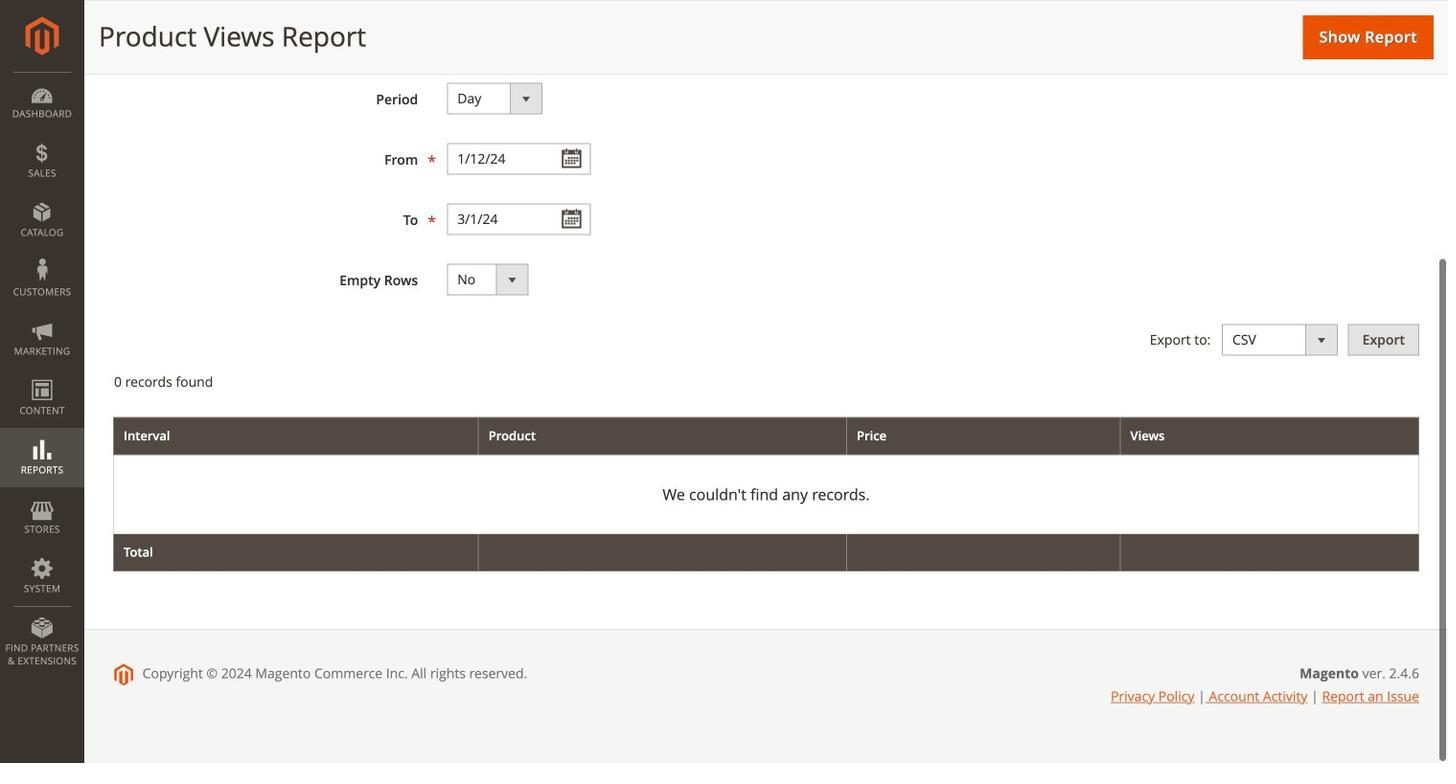 Task type: locate. For each thing, give the bounding box(es) containing it.
None text field
[[447, 143, 591, 175]]

menu bar
[[0, 72, 84, 678]]

None text field
[[447, 204, 591, 235]]

magento admin panel image
[[25, 16, 59, 56]]



Task type: vqa. For each thing, say whether or not it's contained in the screenshot.
Magento Admin Panel image
yes



